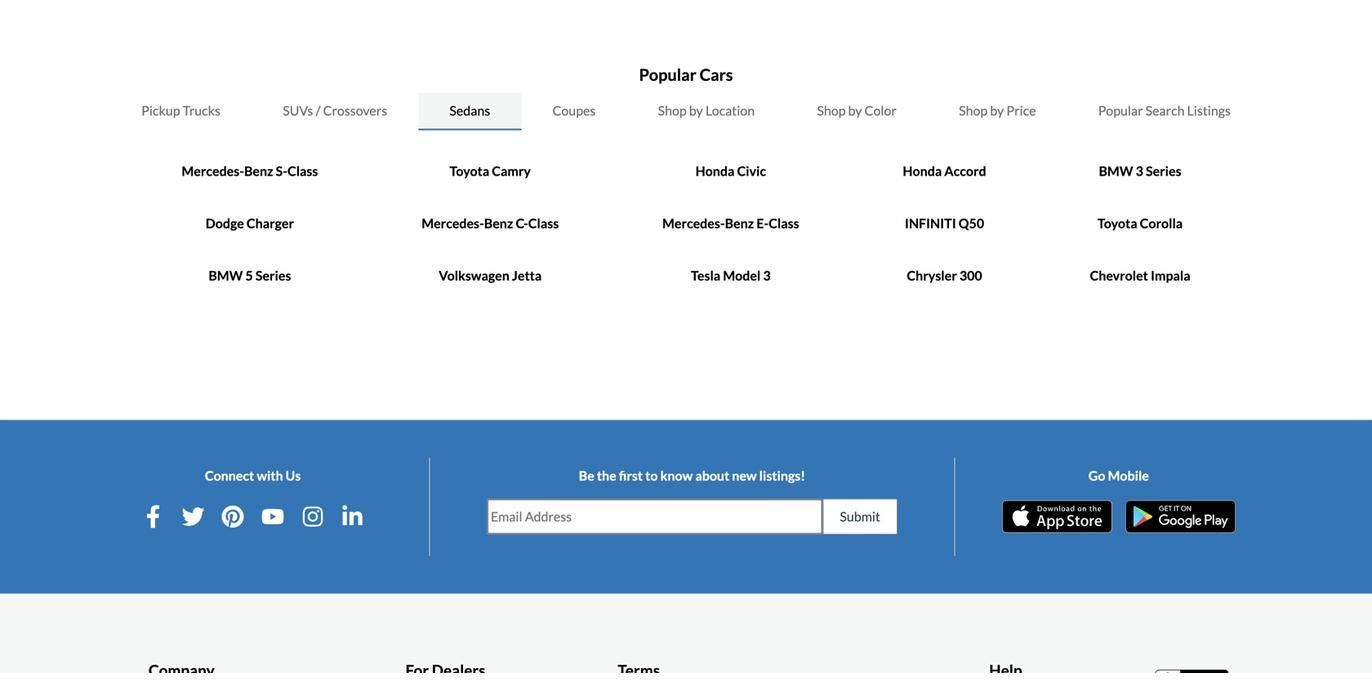 Task type: describe. For each thing, give the bounding box(es) containing it.
pickup trucks
[[141, 103, 221, 118]]

q50
[[959, 215, 985, 231]]

/
[[316, 103, 321, 118]]

dodge
[[206, 215, 244, 231]]

honda for honda accord
[[903, 163, 942, 179]]

shop by color
[[817, 103, 897, 118]]

toyota corolla link
[[1098, 215, 1183, 231]]

us
[[286, 468, 301, 484]]

model
[[723, 268, 761, 283]]

mercedes-benz s-class
[[182, 163, 318, 179]]

twitter image
[[182, 505, 205, 528]]

mercedes- for mercedes-benz s-class
[[182, 163, 244, 179]]

bmw 5 series link
[[209, 268, 291, 283]]

listings
[[1188, 103, 1231, 118]]

tesla model 3 link
[[691, 268, 771, 283]]

new
[[732, 468, 757, 484]]

0 horizontal spatial 3
[[763, 268, 771, 283]]

be the first to know about new listings!
[[579, 468, 806, 484]]

by for location
[[689, 103, 703, 118]]

be
[[579, 468, 595, 484]]

s-
[[276, 163, 288, 179]]

chevrolet
[[1090, 268, 1149, 283]]

tesla model 3
[[691, 268, 771, 283]]

jetta
[[512, 268, 542, 283]]

Email Address email field
[[488, 500, 822, 534]]

class for s-
[[288, 163, 318, 179]]

benz for e-
[[725, 215, 754, 231]]

listings!
[[760, 468, 806, 484]]

submit
[[840, 509, 881, 524]]

connect with us
[[205, 468, 301, 484]]

civic
[[737, 163, 766, 179]]

honda civic
[[696, 163, 766, 179]]

popular cars
[[639, 65, 733, 85]]

tesla
[[691, 268, 721, 283]]

benz for s-
[[244, 163, 273, 179]]

shop by location
[[658, 103, 755, 118]]

benz for c-
[[484, 215, 513, 231]]

series for bmw 3 series
[[1146, 163, 1182, 179]]

suvs / crossovers
[[283, 103, 387, 118]]

bmw for bmw 5 series
[[209, 268, 243, 283]]

mercedes-benz e-class
[[663, 215, 800, 231]]

toyota for toyota corolla
[[1098, 215, 1138, 231]]

by for price
[[990, 103, 1004, 118]]

the
[[597, 468, 617, 484]]

instagram image
[[301, 505, 324, 528]]

mercedes- for mercedes-benz e-class
[[663, 215, 725, 231]]

color
[[865, 103, 897, 118]]

linkedin image
[[341, 505, 364, 528]]

location
[[706, 103, 755, 118]]

shop for shop by color
[[817, 103, 846, 118]]

facebook image
[[142, 505, 165, 528]]

chevrolet impala link
[[1090, 268, 1191, 283]]

charger
[[247, 215, 294, 231]]

honda civic link
[[696, 163, 766, 179]]

corolla
[[1140, 215, 1183, 231]]

with
[[257, 468, 283, 484]]

mercedes-benz e-class link
[[663, 215, 800, 231]]

toyota corolla
[[1098, 215, 1183, 231]]

trucks
[[183, 103, 221, 118]]

to
[[646, 468, 658, 484]]

pinterest image
[[222, 505, 244, 528]]

dodge charger
[[206, 215, 294, 231]]

sedans
[[450, 103, 490, 118]]

infiniti q50
[[905, 215, 985, 231]]

popular for popular cars
[[639, 65, 697, 85]]

youtube image
[[261, 505, 284, 528]]

c-
[[516, 215, 528, 231]]

mercedes- for mercedes-benz c-class
[[422, 215, 484, 231]]

go
[[1089, 468, 1106, 484]]



Task type: vqa. For each thing, say whether or not it's contained in the screenshot.
first
yes



Task type: locate. For each thing, give the bounding box(es) containing it.
class
[[288, 163, 318, 179], [528, 215, 559, 231], [769, 215, 800, 231]]

1 horizontal spatial 3
[[1136, 163, 1144, 179]]

0 horizontal spatial toyota
[[450, 163, 490, 179]]

1 horizontal spatial class
[[528, 215, 559, 231]]

toyota camry link
[[450, 163, 531, 179]]

toyota left 'corolla'
[[1098, 215, 1138, 231]]

1 shop from the left
[[658, 103, 687, 118]]

1 horizontal spatial shop
[[817, 103, 846, 118]]

toyota
[[450, 163, 490, 179], [1098, 215, 1138, 231]]

shop for shop by price
[[959, 103, 988, 118]]

by left location in the top right of the page
[[689, 103, 703, 118]]

2 by from the left
[[849, 103, 862, 118]]

0 horizontal spatial mercedes-
[[182, 163, 244, 179]]

1 vertical spatial series
[[256, 268, 291, 283]]

cars
[[700, 65, 733, 85]]

0 horizontal spatial class
[[288, 163, 318, 179]]

popular search listings
[[1099, 103, 1231, 118]]

infiniti q50 link
[[905, 215, 985, 231]]

know
[[661, 468, 693, 484]]

click for the bbb business review of this auto listing service in cambridge ma image
[[1155, 668, 1234, 673]]

bmw 5 series
[[209, 268, 291, 283]]

volkswagen jetta link
[[439, 268, 542, 283]]

mercedes-
[[182, 163, 244, 179], [422, 215, 484, 231], [663, 215, 725, 231]]

suvs
[[283, 103, 313, 118]]

honda accord
[[903, 163, 987, 179]]

shop left price
[[959, 103, 988, 118]]

2 horizontal spatial benz
[[725, 215, 754, 231]]

mercedes-benz c-class
[[422, 215, 559, 231]]

1 horizontal spatial toyota
[[1098, 215, 1138, 231]]

series
[[1146, 163, 1182, 179], [256, 268, 291, 283]]

by
[[689, 103, 703, 118], [849, 103, 862, 118], [990, 103, 1004, 118]]

shop by price
[[959, 103, 1036, 118]]

0 horizontal spatial benz
[[244, 163, 273, 179]]

1 horizontal spatial by
[[849, 103, 862, 118]]

series up 'corolla'
[[1146, 163, 1182, 179]]

by for color
[[849, 103, 862, 118]]

mercedes-benz s-class link
[[182, 163, 318, 179]]

chrysler 300 link
[[907, 268, 983, 283]]

1 vertical spatial popular
[[1099, 103, 1143, 118]]

search
[[1146, 103, 1185, 118]]

1 vertical spatial 3
[[763, 268, 771, 283]]

coupes
[[553, 103, 596, 118]]

1 horizontal spatial benz
[[484, 215, 513, 231]]

1 vertical spatial toyota
[[1098, 215, 1138, 231]]

toyota left camry
[[450, 163, 490, 179]]

accord
[[945, 163, 987, 179]]

2 horizontal spatial by
[[990, 103, 1004, 118]]

get it on google play image
[[1126, 500, 1236, 533]]

shop for shop by location
[[658, 103, 687, 118]]

3 shop from the left
[[959, 103, 988, 118]]

0 vertical spatial toyota
[[450, 163, 490, 179]]

2 horizontal spatial class
[[769, 215, 800, 231]]

2 horizontal spatial mercedes-
[[663, 215, 725, 231]]

0 vertical spatial bmw
[[1099, 163, 1134, 179]]

honda left civic at the right of page
[[696, 163, 735, 179]]

series for bmw 5 series
[[256, 268, 291, 283]]

300
[[960, 268, 983, 283]]

camry
[[492, 163, 531, 179]]

chrysler
[[907, 268, 957, 283]]

1 horizontal spatial honda
[[903, 163, 942, 179]]

mobile
[[1108, 468, 1149, 484]]

submit button
[[823, 499, 898, 535]]

chrysler 300
[[907, 268, 983, 283]]

about
[[696, 468, 730, 484]]

mercedes- up tesla
[[663, 215, 725, 231]]

bmw left '5'
[[209, 268, 243, 283]]

pickup
[[141, 103, 180, 118]]

0 horizontal spatial by
[[689, 103, 703, 118]]

benz left s-
[[244, 163, 273, 179]]

1 horizontal spatial bmw
[[1099, 163, 1134, 179]]

honda
[[696, 163, 735, 179], [903, 163, 942, 179]]

2 shop from the left
[[817, 103, 846, 118]]

go mobile
[[1089, 468, 1149, 484]]

dodge charger link
[[206, 215, 294, 231]]

bmw
[[1099, 163, 1134, 179], [209, 268, 243, 283]]

1 horizontal spatial popular
[[1099, 103, 1143, 118]]

2 honda from the left
[[903, 163, 942, 179]]

shop down "popular cars"
[[658, 103, 687, 118]]

honda accord link
[[903, 163, 987, 179]]

0 vertical spatial popular
[[639, 65, 697, 85]]

3 right model
[[763, 268, 771, 283]]

first
[[619, 468, 643, 484]]

1 honda from the left
[[696, 163, 735, 179]]

e-
[[757, 215, 769, 231]]

0 horizontal spatial popular
[[639, 65, 697, 85]]

popular left "search"
[[1099, 103, 1143, 118]]

honda for honda civic
[[696, 163, 735, 179]]

shop left color
[[817, 103, 846, 118]]

class for c-
[[528, 215, 559, 231]]

toyota for toyota camry
[[450, 163, 490, 179]]

2 horizontal spatial shop
[[959, 103, 988, 118]]

1 by from the left
[[689, 103, 703, 118]]

0 horizontal spatial series
[[256, 268, 291, 283]]

mercedes- up dodge
[[182, 163, 244, 179]]

crossovers
[[323, 103, 387, 118]]

0 vertical spatial series
[[1146, 163, 1182, 179]]

by left color
[[849, 103, 862, 118]]

0 horizontal spatial shop
[[658, 103, 687, 118]]

connect
[[205, 468, 254, 484]]

price
[[1007, 103, 1036, 118]]

mercedes- up volkswagen
[[422, 215, 484, 231]]

bmw up toyota corolla
[[1099, 163, 1134, 179]]

mercedes-benz c-class link
[[422, 215, 559, 231]]

bmw 3 series
[[1099, 163, 1182, 179]]

infiniti
[[905, 215, 957, 231]]

1 horizontal spatial series
[[1146, 163, 1182, 179]]

1 horizontal spatial mercedes-
[[422, 215, 484, 231]]

0 horizontal spatial honda
[[696, 163, 735, 179]]

benz
[[244, 163, 273, 179], [484, 215, 513, 231], [725, 215, 754, 231]]

0 vertical spatial 3
[[1136, 163, 1144, 179]]

volkswagen jetta
[[439, 268, 542, 283]]

3 up toyota corolla
[[1136, 163, 1144, 179]]

0 horizontal spatial bmw
[[209, 268, 243, 283]]

download on the app store image
[[1002, 500, 1113, 533]]

series right '5'
[[256, 268, 291, 283]]

3
[[1136, 163, 1144, 179], [763, 268, 771, 283]]

toyota camry
[[450, 163, 531, 179]]

popular for popular search listings
[[1099, 103, 1143, 118]]

bmw for bmw 3 series
[[1099, 163, 1134, 179]]

honda left accord
[[903, 163, 942, 179]]

5
[[246, 268, 253, 283]]

popular
[[639, 65, 697, 85], [1099, 103, 1143, 118]]

bmw 3 series link
[[1099, 163, 1182, 179]]

1 vertical spatial bmw
[[209, 268, 243, 283]]

by left price
[[990, 103, 1004, 118]]

3 by from the left
[[990, 103, 1004, 118]]

impala
[[1151, 268, 1191, 283]]

benz left e-
[[725, 215, 754, 231]]

volkswagen
[[439, 268, 510, 283]]

class for e-
[[769, 215, 800, 231]]

shop
[[658, 103, 687, 118], [817, 103, 846, 118], [959, 103, 988, 118]]

chevrolet impala
[[1090, 268, 1191, 283]]

popular left cars
[[639, 65, 697, 85]]

benz left c-
[[484, 215, 513, 231]]



